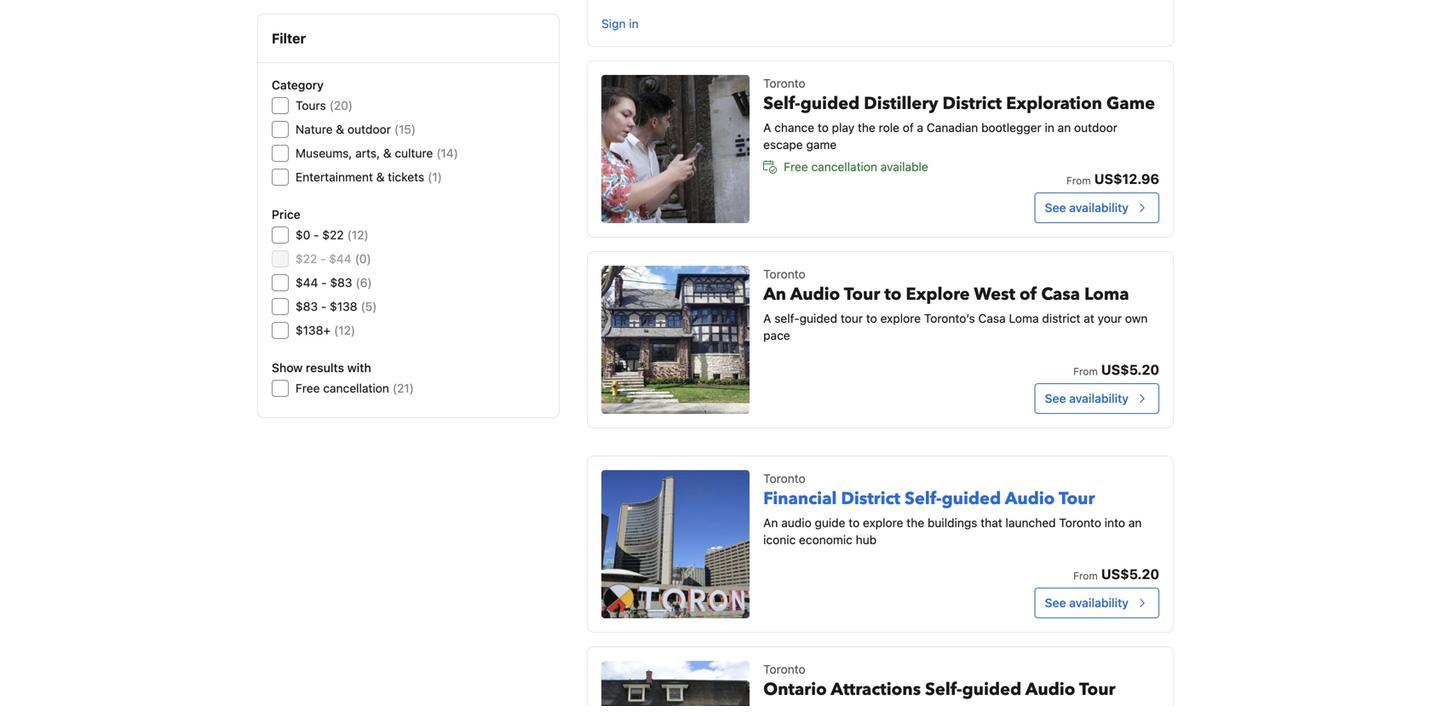Task type: describe. For each thing, give the bounding box(es) containing it.
role
[[879, 121, 900, 135]]

us$12.96
[[1094, 171, 1160, 187]]

explore inside toronto an audio tour to explore west of casa loma a self-guided tour to explore toronto's casa loma district at your own pace
[[881, 311, 921, 325]]

1 availability from the top
[[1069, 201, 1129, 215]]

1 vertical spatial &
[[383, 146, 392, 160]]

(21)
[[393, 381, 414, 395]]

from for west
[[1074, 365, 1098, 377]]

audio inside toronto an audio tour to explore west of casa loma a self-guided tour to explore toronto's casa loma district at your own pace
[[790, 283, 840, 306]]

a
[[917, 121, 924, 135]]

& for outdoor
[[336, 122, 344, 136]]

to left explore
[[885, 283, 902, 306]]

(1)
[[428, 170, 442, 184]]

tours (20)
[[296, 98, 353, 112]]

exploration
[[1006, 92, 1102, 115]]

iconic
[[763, 533, 796, 547]]

- for $0
[[314, 228, 319, 242]]

filter
[[272, 30, 306, 46]]

financial
[[763, 487, 837, 511]]

explore inside toronto financial district self-guided audio tour an audio guide to explore the buildings that launched toronto into an iconic economic hub
[[863, 516, 903, 530]]

launched
[[1006, 516, 1056, 530]]

show results with
[[272, 361, 371, 375]]

an audio tour to explore west of casa loma image
[[602, 266, 750, 414]]

game
[[806, 138, 837, 152]]

escape
[[763, 138, 803, 152]]

0 horizontal spatial outdoor
[[348, 122, 391, 136]]

bootlegger
[[982, 121, 1042, 135]]

$138+
[[296, 323, 331, 337]]

from inside from us$12.96
[[1067, 175, 1091, 187]]

entertainment
[[296, 170, 373, 184]]

ontario attractions self-guided audio tour image
[[602, 661, 750, 706]]

$22 - $44 (0)
[[296, 252, 371, 266]]

sign in
[[602, 17, 639, 31]]

toronto financial district self-guided audio tour an audio guide to explore the buildings that launched toronto into an iconic economic hub
[[763, 472, 1142, 547]]

toronto an audio tour to explore west of casa loma a self-guided tour to explore toronto's casa loma district at your own pace
[[763, 267, 1148, 342]]

guided inside "toronto ontario attractions self-guided audio tour"
[[962, 678, 1022, 702]]

museums, arts, & culture (14)
[[296, 146, 458, 160]]

$138
[[330, 299, 357, 314]]

0 vertical spatial (12)
[[347, 228, 369, 242]]

tour for district
[[1059, 487, 1095, 511]]

free cancellation (21)
[[296, 381, 414, 395]]

$83 - $138 (5)
[[296, 299, 377, 314]]

(20)
[[329, 98, 353, 112]]

$44 - $83 (6)
[[296, 276, 372, 290]]

1 vertical spatial $83
[[296, 299, 318, 314]]

canadian
[[927, 121, 978, 135]]

us$5.20 for an audio tour to explore west of casa loma
[[1101, 362, 1160, 378]]

0 vertical spatial loma
[[1085, 283, 1129, 306]]

tours
[[296, 98, 326, 112]]

own
[[1125, 311, 1148, 325]]

see for west
[[1045, 391, 1066, 406]]

hub
[[856, 533, 877, 547]]

availability for west
[[1069, 391, 1129, 406]]

guided inside toronto an audio tour to explore west of casa loma a self-guided tour to explore toronto's casa loma district at your own pace
[[800, 311, 838, 325]]

guided inside toronto financial district self-guided audio tour an audio guide to explore the buildings that launched toronto into an iconic economic hub
[[942, 487, 1001, 511]]

from us$5.20 for financial district self-guided audio tour
[[1074, 566, 1160, 582]]

results
[[306, 361, 344, 375]]

nature & outdoor (15)
[[296, 122, 416, 136]]

entertainment & tickets (1)
[[296, 170, 442, 184]]

economic
[[799, 533, 853, 547]]

museums,
[[296, 146, 352, 160]]

toronto inside "toronto ontario attractions self-guided audio tour"
[[763, 662, 806, 676]]

from us$5.20 for an audio tour to explore west of casa loma
[[1074, 362, 1160, 378]]

1 see from the top
[[1045, 201, 1066, 215]]



Task type: vqa. For each thing, say whether or not it's contained in the screenshot.
the bottommost $83
yes



Task type: locate. For each thing, give the bounding box(es) containing it.
the left role
[[858, 121, 876, 135]]

tour inside toronto financial district self-guided audio tour an audio guide to explore the buildings that launched toronto into an iconic economic hub
[[1059, 487, 1095, 511]]

2 vertical spatial audio
[[1026, 678, 1075, 702]]

0 vertical spatial see
[[1045, 201, 1066, 215]]

0 horizontal spatial $83
[[296, 299, 318, 314]]

& right arts,
[[383, 146, 392, 160]]

cancellation for (21)
[[323, 381, 389, 395]]

cancellation
[[811, 160, 877, 174], [323, 381, 389, 395]]

toronto inside toronto an audio tour to explore west of casa loma a self-guided tour to explore toronto's casa loma district at your own pace
[[763, 267, 806, 281]]

your
[[1098, 311, 1122, 325]]

us$5.20 for financial district self-guided audio tour
[[1101, 566, 1160, 582]]

$22 up $22 - $44 (0)
[[322, 228, 344, 242]]

$0 - $22 (12)
[[296, 228, 369, 242]]

- right $0
[[314, 228, 319, 242]]

culture
[[395, 146, 433, 160]]

self-
[[763, 92, 800, 115], [905, 487, 942, 511], [925, 678, 962, 702]]

self- up buildings
[[905, 487, 942, 511]]

0 horizontal spatial cancellation
[[323, 381, 389, 395]]

1 horizontal spatial of
[[1020, 283, 1037, 306]]

(15)
[[394, 122, 416, 136]]

in right sign
[[629, 17, 639, 31]]

the left buildings
[[907, 516, 924, 530]]

loma up your
[[1085, 283, 1129, 306]]

to up the hub
[[849, 516, 860, 530]]

$44 left (0)
[[329, 252, 352, 266]]

self-guided distillery district exploration game image
[[602, 75, 750, 223]]

district
[[1042, 311, 1081, 325]]

0 horizontal spatial loma
[[1009, 311, 1039, 325]]

1 horizontal spatial cancellation
[[811, 160, 877, 174]]

1 us$5.20 from the top
[[1101, 362, 1160, 378]]

1 vertical spatial explore
[[863, 516, 903, 530]]

2 vertical spatial &
[[376, 170, 385, 184]]

1 vertical spatial tour
[[1059, 487, 1095, 511]]

& for tickets
[[376, 170, 385, 184]]

$22
[[322, 228, 344, 242], [296, 252, 317, 266]]

0 vertical spatial a
[[763, 121, 771, 135]]

self- for district
[[905, 487, 942, 511]]

loma
[[1085, 283, 1129, 306], [1009, 311, 1039, 325]]

a up pace
[[763, 311, 771, 325]]

loma left district
[[1009, 311, 1039, 325]]

0 horizontal spatial free
[[296, 381, 320, 395]]

1 vertical spatial district
[[841, 487, 901, 511]]

from
[[1067, 175, 1091, 187], [1074, 365, 1098, 377], [1074, 570, 1098, 582]]

in inside the toronto self-guided distillery district exploration game a chance to play the role of a canadian bootlegger in an outdoor escape game
[[1045, 121, 1055, 135]]

explore up the hub
[[863, 516, 903, 530]]

0 vertical spatial explore
[[881, 311, 921, 325]]

toronto for an audio tour to explore west of casa loma
[[763, 267, 806, 281]]

3 see from the top
[[1045, 596, 1066, 610]]

1 vertical spatial self-
[[905, 487, 942, 511]]

with
[[347, 361, 371, 375]]

to up game
[[818, 121, 829, 135]]

$44 down $22 - $44 (0)
[[296, 276, 318, 290]]

availability down into
[[1069, 596, 1129, 610]]

3 availability from the top
[[1069, 596, 1129, 610]]

toronto up chance
[[763, 76, 806, 90]]

available
[[881, 160, 928, 174]]

outdoor
[[1074, 121, 1118, 135], [348, 122, 391, 136]]

2 an from the top
[[763, 516, 778, 530]]

0 vertical spatial an
[[1058, 121, 1071, 135]]

0 vertical spatial $83
[[330, 276, 352, 290]]

1 vertical spatial loma
[[1009, 311, 1039, 325]]

an
[[1058, 121, 1071, 135], [1129, 516, 1142, 530]]

free
[[784, 160, 808, 174], [296, 381, 320, 395]]

cancellation for available
[[811, 160, 877, 174]]

of
[[903, 121, 914, 135], [1020, 283, 1037, 306]]

2 vertical spatial self-
[[925, 678, 962, 702]]

the inside toronto financial district self-guided audio tour an audio guide to explore the buildings that launched toronto into an iconic economic hub
[[907, 516, 924, 530]]

$83 up $138+
[[296, 299, 318, 314]]

- for $44
[[321, 276, 327, 290]]

0 vertical spatial tour
[[844, 283, 880, 306]]

2 see availability from the top
[[1045, 391, 1129, 406]]

chance
[[775, 121, 815, 135]]

2 vertical spatial tour
[[1079, 678, 1116, 702]]

0 horizontal spatial casa
[[978, 311, 1006, 325]]

explore
[[906, 283, 970, 306]]

toronto up financial
[[763, 472, 806, 486]]

guided inside the toronto self-guided distillery district exploration game a chance to play the role of a canadian bootlegger in an outdoor escape game
[[800, 92, 860, 115]]

1 vertical spatial see
[[1045, 391, 1066, 406]]

0 vertical spatial $22
[[322, 228, 344, 242]]

from us$5.20 down into
[[1074, 566, 1160, 582]]

explore
[[881, 311, 921, 325], [863, 516, 903, 530]]

1 vertical spatial free
[[296, 381, 320, 395]]

0 vertical spatial cancellation
[[811, 160, 877, 174]]

2 a from the top
[[763, 311, 771, 325]]

1 horizontal spatial outdoor
[[1074, 121, 1118, 135]]

self- for attractions
[[925, 678, 962, 702]]

see availability for tour
[[1045, 596, 1129, 610]]

1 vertical spatial $44
[[296, 276, 318, 290]]

1 horizontal spatial an
[[1129, 516, 1142, 530]]

0 vertical spatial $44
[[329, 252, 352, 266]]

tour for attractions
[[1079, 678, 1116, 702]]

an for game
[[1058, 121, 1071, 135]]

from us$12.96
[[1067, 171, 1160, 187]]

an up iconic
[[763, 516, 778, 530]]

a inside the toronto self-guided distillery district exploration game a chance to play the role of a canadian bootlegger in an outdoor escape game
[[763, 121, 771, 135]]

&
[[336, 122, 344, 136], [383, 146, 392, 160], [376, 170, 385, 184]]

an inside toronto financial district self-guided audio tour an audio guide to explore the buildings that launched toronto into an iconic economic hub
[[1129, 516, 1142, 530]]

2 from us$5.20 from the top
[[1074, 566, 1160, 582]]

1 from us$5.20 from the top
[[1074, 362, 1160, 378]]

ontario
[[763, 678, 827, 702]]

buildings
[[928, 516, 978, 530]]

1 vertical spatial $22
[[296, 252, 317, 266]]

& down museums, arts, & culture (14)
[[376, 170, 385, 184]]

toronto inside the toronto self-guided distillery district exploration game a chance to play the role of a canadian bootlegger in an outdoor escape game
[[763, 76, 806, 90]]

2 vertical spatial from
[[1074, 570, 1098, 582]]

1 horizontal spatial loma
[[1085, 283, 1129, 306]]

into
[[1105, 516, 1125, 530]]

price
[[272, 207, 301, 222]]

guided
[[800, 92, 860, 115], [800, 311, 838, 325], [942, 487, 1001, 511], [962, 678, 1022, 702]]

self- up chance
[[763, 92, 800, 115]]

1 vertical spatial availability
[[1069, 391, 1129, 406]]

to right tour
[[866, 311, 877, 325]]

audio for attractions
[[1026, 678, 1075, 702]]

1 vertical spatial us$5.20
[[1101, 566, 1160, 582]]

tickets
[[388, 170, 424, 184]]

1 horizontal spatial $22
[[322, 228, 344, 242]]

an up self-
[[763, 283, 786, 306]]

a inside toronto an audio tour to explore west of casa loma a self-guided tour to explore toronto's casa loma district at your own pace
[[763, 311, 771, 325]]

self- inside the toronto self-guided distillery district exploration game a chance to play the role of a canadian bootlegger in an outdoor escape game
[[763, 92, 800, 115]]

- left '$138'
[[321, 299, 327, 314]]

1 vertical spatial see availability
[[1045, 391, 1129, 406]]

self- right attractions
[[925, 678, 962, 702]]

an inside toronto an audio tour to explore west of casa loma a self-guided tour to explore toronto's casa loma district at your own pace
[[763, 283, 786, 306]]

tour
[[844, 283, 880, 306], [1059, 487, 1095, 511], [1079, 678, 1116, 702]]

us$5.20 down into
[[1101, 566, 1160, 582]]

casa up district
[[1041, 283, 1080, 306]]

3 see availability from the top
[[1045, 596, 1129, 610]]

west
[[974, 283, 1015, 306]]

(12) down '$138'
[[334, 323, 355, 337]]

cancellation down with
[[323, 381, 389, 395]]

an inside toronto financial district self-guided audio tour an audio guide to explore the buildings that launched toronto into an iconic economic hub
[[763, 516, 778, 530]]

district inside toronto financial district self-guided audio tour an audio guide to explore the buildings that launched toronto into an iconic economic hub
[[841, 487, 901, 511]]

2 vertical spatial see
[[1045, 596, 1066, 610]]

audio inside "toronto ontario attractions self-guided audio tour"
[[1026, 678, 1075, 702]]

from us$5.20
[[1074, 362, 1160, 378], [1074, 566, 1160, 582]]

0 vertical spatial self-
[[763, 92, 800, 115]]

0 horizontal spatial district
[[841, 487, 901, 511]]

& down (20) on the left of the page
[[336, 122, 344, 136]]

0 vertical spatial district
[[943, 92, 1002, 115]]

availability down at at the right
[[1069, 391, 1129, 406]]

1 vertical spatial in
[[1045, 121, 1055, 135]]

0 vertical spatial &
[[336, 122, 344, 136]]

see availability down at at the right
[[1045, 391, 1129, 406]]

- down $22 - $44 (0)
[[321, 276, 327, 290]]

1 vertical spatial the
[[907, 516, 924, 530]]

audio inside toronto financial district self-guided audio tour an audio guide to explore the buildings that launched toronto into an iconic economic hub
[[1005, 487, 1055, 511]]

0 vertical spatial of
[[903, 121, 914, 135]]

see for tour
[[1045, 596, 1066, 610]]

district
[[943, 92, 1002, 115], [841, 487, 901, 511]]

- for $83
[[321, 299, 327, 314]]

guide
[[815, 516, 846, 530]]

(12) up (0)
[[347, 228, 369, 242]]

0 vertical spatial free
[[784, 160, 808, 174]]

free cancellation available
[[784, 160, 928, 174]]

toronto
[[763, 76, 806, 90], [763, 267, 806, 281], [763, 472, 806, 486], [1059, 516, 1102, 530], [763, 662, 806, 676]]

see
[[1045, 201, 1066, 215], [1045, 391, 1066, 406], [1045, 596, 1066, 610]]

0 horizontal spatial $44
[[296, 276, 318, 290]]

explore down explore
[[881, 311, 921, 325]]

0 vertical spatial the
[[858, 121, 876, 135]]

1 vertical spatial cancellation
[[323, 381, 389, 395]]

1 vertical spatial an
[[763, 516, 778, 530]]

see availability
[[1045, 201, 1129, 215], [1045, 391, 1129, 406], [1045, 596, 1129, 610]]

an right into
[[1129, 516, 1142, 530]]

1 an from the top
[[763, 283, 786, 306]]

from us$5.20 down your
[[1074, 362, 1160, 378]]

1 see availability from the top
[[1045, 201, 1129, 215]]

an inside the toronto self-guided distillery district exploration game a chance to play the role of a canadian bootlegger in an outdoor escape game
[[1058, 121, 1071, 135]]

district inside the toronto self-guided distillery district exploration game a chance to play the role of a canadian bootlegger in an outdoor escape game
[[943, 92, 1002, 115]]

0 horizontal spatial $22
[[296, 252, 317, 266]]

an down exploration
[[1058, 121, 1071, 135]]

2 us$5.20 from the top
[[1101, 566, 1160, 582]]

2 vertical spatial availability
[[1069, 596, 1129, 610]]

2 see from the top
[[1045, 391, 1066, 406]]

casa down west
[[978, 311, 1006, 325]]

$22 down $0
[[296, 252, 317, 266]]

free down show results with
[[296, 381, 320, 395]]

free for free cancellation available
[[784, 160, 808, 174]]

1 vertical spatial from us$5.20
[[1074, 566, 1160, 582]]

(12)
[[347, 228, 369, 242], [334, 323, 355, 337]]

to inside toronto financial district self-guided audio tour an audio guide to explore the buildings that launched toronto into an iconic economic hub
[[849, 516, 860, 530]]

tour inside toronto an audio tour to explore west of casa loma a self-guided tour to explore toronto's casa loma district at your own pace
[[844, 283, 880, 306]]

1 vertical spatial (12)
[[334, 323, 355, 337]]

cancellation down game
[[811, 160, 877, 174]]

tour
[[841, 311, 863, 325]]

0 vertical spatial from us$5.20
[[1074, 362, 1160, 378]]

self-
[[775, 311, 800, 325]]

1 vertical spatial of
[[1020, 283, 1037, 306]]

that
[[981, 516, 1003, 530]]

1 horizontal spatial the
[[907, 516, 924, 530]]

1 vertical spatial casa
[[978, 311, 1006, 325]]

an for tour
[[1129, 516, 1142, 530]]

us$5.20 down own at the top right
[[1101, 362, 1160, 378]]

sign
[[602, 17, 626, 31]]

casa
[[1041, 283, 1080, 306], [978, 311, 1006, 325]]

1 vertical spatial audio
[[1005, 487, 1055, 511]]

in down exploration
[[1045, 121, 1055, 135]]

-
[[314, 228, 319, 242], [320, 252, 326, 266], [321, 276, 327, 290], [321, 299, 327, 314]]

toronto up self-
[[763, 267, 806, 281]]

$0
[[296, 228, 310, 242]]

from for tour
[[1074, 570, 1098, 582]]

free for free cancellation (21)
[[296, 381, 320, 395]]

(0)
[[355, 252, 371, 266]]

of left a at the top of page
[[903, 121, 914, 135]]

$83
[[330, 276, 352, 290], [296, 299, 318, 314]]

a up escape
[[763, 121, 771, 135]]

$44
[[329, 252, 352, 266], [296, 276, 318, 290]]

0 horizontal spatial in
[[629, 17, 639, 31]]

in
[[629, 17, 639, 31], [1045, 121, 1055, 135]]

the inside the toronto self-guided distillery district exploration game a chance to play the role of a canadian bootlegger in an outdoor escape game
[[858, 121, 876, 135]]

toronto left into
[[1059, 516, 1102, 530]]

1 horizontal spatial in
[[1045, 121, 1055, 135]]

$138+ (12)
[[296, 323, 355, 337]]

district up the hub
[[841, 487, 901, 511]]

0 vertical spatial us$5.20
[[1101, 362, 1160, 378]]

of inside the toronto self-guided distillery district exploration game a chance to play the role of a canadian bootlegger in an outdoor escape game
[[903, 121, 914, 135]]

0 vertical spatial an
[[763, 283, 786, 306]]

nature
[[296, 122, 333, 136]]

1 vertical spatial a
[[763, 311, 771, 325]]

attractions
[[831, 678, 921, 702]]

1 horizontal spatial $83
[[330, 276, 352, 290]]

$83 left (6)
[[330, 276, 352, 290]]

show
[[272, 361, 303, 375]]

1 horizontal spatial district
[[943, 92, 1002, 115]]

0 horizontal spatial the
[[858, 121, 876, 135]]

a
[[763, 121, 771, 135], [763, 311, 771, 325]]

1 a from the top
[[763, 121, 771, 135]]

tour inside "toronto ontario attractions self-guided audio tour"
[[1079, 678, 1116, 702]]

2 availability from the top
[[1069, 391, 1129, 406]]

0 vertical spatial in
[[629, 17, 639, 31]]

1 vertical spatial from
[[1074, 365, 1098, 377]]

outdoor up arts,
[[348, 122, 391, 136]]

outdoor inside the toronto self-guided distillery district exploration game a chance to play the role of a canadian bootlegger in an outdoor escape game
[[1074, 121, 1118, 135]]

outdoor down game
[[1074, 121, 1118, 135]]

to
[[818, 121, 829, 135], [885, 283, 902, 306], [866, 311, 877, 325], [849, 516, 860, 530]]

audio
[[781, 516, 812, 530]]

toronto up ontario
[[763, 662, 806, 676]]

see availability down from us$12.96
[[1045, 201, 1129, 215]]

- for $22
[[320, 252, 326, 266]]

toronto's
[[924, 311, 975, 325]]

availability for tour
[[1069, 596, 1129, 610]]

0 vertical spatial see availability
[[1045, 201, 1129, 215]]

1 horizontal spatial free
[[784, 160, 808, 174]]

arts,
[[355, 146, 380, 160]]

to inside the toronto self-guided distillery district exploration game a chance to play the role of a canadian bootlegger in an outdoor escape game
[[818, 121, 829, 135]]

see availability down into
[[1045, 596, 1129, 610]]

financial district self-guided audio tour image
[[602, 470, 750, 619]]

- down '$0 - $22 (12)'
[[320, 252, 326, 266]]

an
[[763, 283, 786, 306], [763, 516, 778, 530]]

(5)
[[361, 299, 377, 314]]

at
[[1084, 311, 1095, 325]]

self- inside toronto financial district self-guided audio tour an audio guide to explore the buildings that launched toronto into an iconic economic hub
[[905, 487, 942, 511]]

of inside toronto an audio tour to explore west of casa loma a self-guided tour to explore toronto's casa loma district at your own pace
[[1020, 283, 1037, 306]]

game
[[1107, 92, 1155, 115]]

0 vertical spatial casa
[[1041, 283, 1080, 306]]

play
[[832, 121, 855, 135]]

0 horizontal spatial an
[[1058, 121, 1071, 135]]

of right west
[[1020, 283, 1037, 306]]

audio for district
[[1005, 487, 1055, 511]]

distillery
[[864, 92, 938, 115]]

us$5.20
[[1101, 362, 1160, 378], [1101, 566, 1160, 582]]

0 horizontal spatial of
[[903, 121, 914, 135]]

2 vertical spatial see availability
[[1045, 596, 1129, 610]]

toronto for financial district self-guided audio tour
[[763, 472, 806, 486]]

sign in link
[[595, 9, 646, 39]]

the
[[858, 121, 876, 135], [907, 516, 924, 530]]

0 vertical spatial audio
[[790, 283, 840, 306]]

toronto for self-guided distillery district exploration game
[[763, 76, 806, 90]]

category
[[272, 78, 324, 92]]

self- inside "toronto ontario attractions self-guided audio tour"
[[925, 678, 962, 702]]

pace
[[763, 328, 790, 342]]

toronto ontario attractions self-guided audio tour
[[763, 662, 1116, 702]]

district up canadian
[[943, 92, 1002, 115]]

free down escape
[[784, 160, 808, 174]]

1 horizontal spatial casa
[[1041, 283, 1080, 306]]

toronto self-guided distillery district exploration game a chance to play the role of a canadian bootlegger in an outdoor escape game
[[763, 76, 1155, 152]]

(6)
[[356, 276, 372, 290]]

1 vertical spatial an
[[1129, 516, 1142, 530]]

1 horizontal spatial $44
[[329, 252, 352, 266]]

availability down from us$12.96
[[1069, 201, 1129, 215]]

see availability for west
[[1045, 391, 1129, 406]]

0 vertical spatial availability
[[1069, 201, 1129, 215]]

(14)
[[436, 146, 458, 160]]

0 vertical spatial from
[[1067, 175, 1091, 187]]



